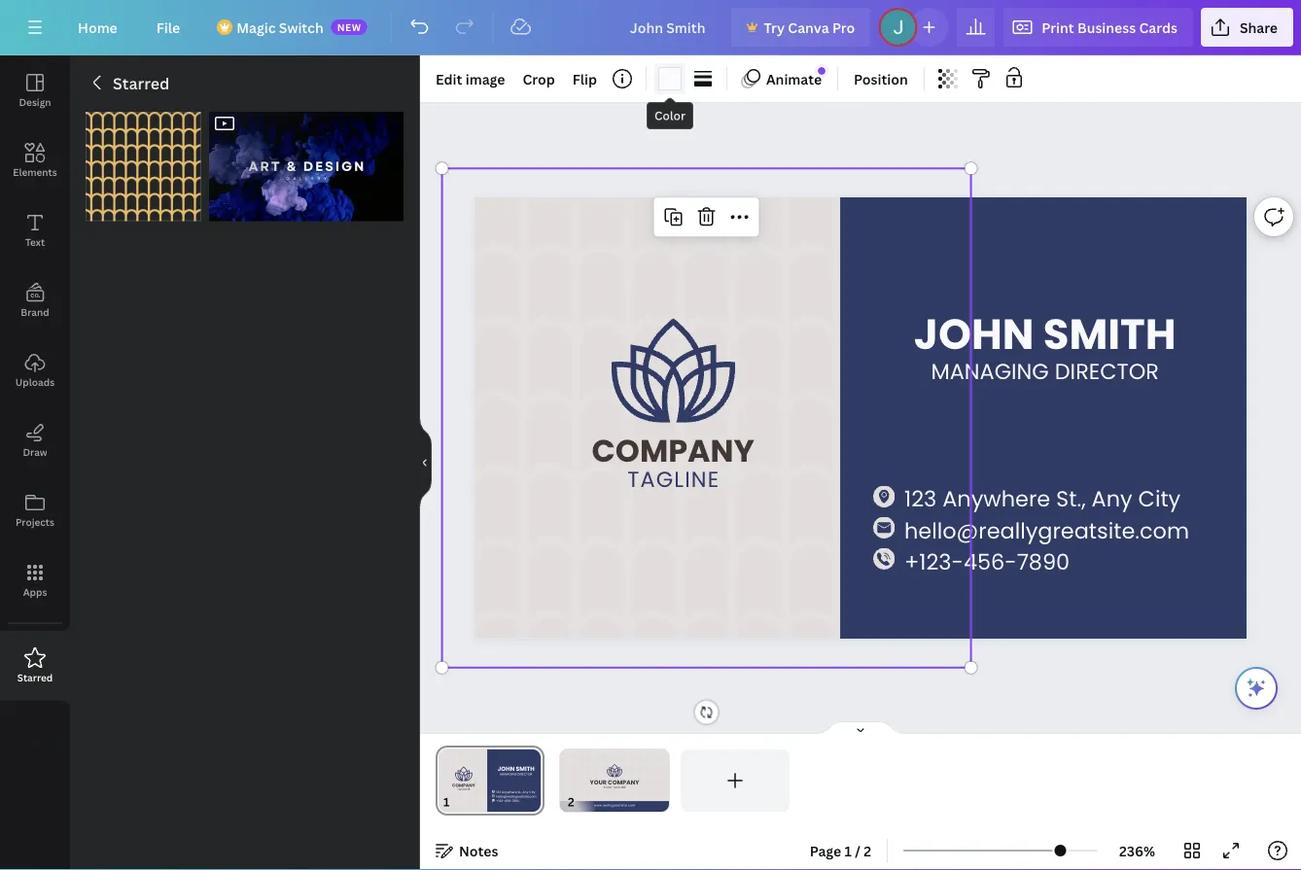 Task type: vqa. For each thing, say whether or not it's contained in the screenshot.
View only at left top
no



Task type: describe. For each thing, give the bounding box(es) containing it.
director
[[1055, 357, 1160, 387]]

color
[[655, 108, 686, 124]]

your company your tagline
[[590, 779, 640, 790]]

17.svg image
[[86, 112, 202, 221]]

#fafaff image
[[659, 67, 682, 90]]

city
[[1139, 484, 1181, 514]]

anywhere
[[943, 484, 1051, 514]]

123 anywhere st., any city hello@reallygreatsite.com +123-456-7890
[[905, 484, 1190, 577]]

apps
[[23, 586, 47, 599]]

/
[[855, 842, 861, 861]]

uploads
[[15, 376, 55, 389]]

hide image
[[419, 416, 432, 510]]

236%
[[1120, 842, 1156, 861]]

notes
[[459, 842, 499, 861]]

main menu bar
[[0, 0, 1302, 55]]

switch
[[279, 18, 324, 36]]

print business cards button
[[1003, 8, 1194, 47]]

managing
[[932, 357, 1050, 387]]

edit
[[436, 70, 463, 88]]

magic switch
[[237, 18, 324, 36]]

magic
[[237, 18, 276, 36]]

hide pages image
[[814, 721, 908, 737]]

position button
[[847, 63, 916, 94]]

design button
[[0, 55, 70, 126]]

pro
[[833, 18, 856, 36]]

page 1 / 2
[[810, 842, 872, 861]]

smith
[[1044, 305, 1177, 364]]

236% button
[[1106, 836, 1170, 867]]

uploads button
[[0, 336, 70, 406]]

tagline inside your company your tagline
[[613, 786, 626, 790]]

edit image
[[436, 70, 505, 88]]

print business cards
[[1042, 18, 1178, 36]]

text
[[25, 235, 45, 249]]

company tagline
[[592, 429, 755, 495]]

animate button
[[736, 63, 830, 94]]

try canva pro
[[764, 18, 856, 36]]

projects
[[16, 516, 54, 529]]

home
[[78, 18, 118, 36]]

elements button
[[0, 126, 70, 196]]

file button
[[141, 8, 196, 47]]

animate
[[767, 70, 822, 88]]

position
[[854, 70, 909, 88]]

starred button
[[0, 631, 70, 702]]

new
[[337, 20, 362, 34]]

elements
[[13, 165, 57, 179]]



Task type: locate. For each thing, give the bounding box(es) containing it.
share
[[1240, 18, 1279, 36]]

page
[[810, 842, 842, 861]]

edit image button
[[428, 63, 513, 94]]

1
[[845, 842, 852, 861]]

starred
[[113, 73, 170, 94], [17, 671, 53, 685]]

john
[[914, 305, 1035, 364]]

share button
[[1202, 8, 1294, 47]]

file
[[156, 18, 180, 36]]

1 horizontal spatial tagline
[[628, 465, 720, 495]]

side panel tab list
[[0, 55, 70, 702]]

starred down file popup button
[[113, 73, 170, 94]]

#fafaff image
[[659, 67, 682, 90]]

john smith managing director
[[914, 305, 1177, 387]]

company inside your company your tagline
[[608, 779, 640, 787]]

0 vertical spatial company
[[592, 429, 755, 473]]

draw button
[[0, 406, 70, 476]]

hello@reallygreatsite.com
[[905, 516, 1190, 546]]

flip button
[[565, 63, 605, 94]]

2
[[864, 842, 872, 861]]

Page title text field
[[458, 793, 466, 812]]

canva assistant image
[[1245, 677, 1269, 701]]

Design title text field
[[615, 8, 723, 47]]

page 1 image
[[436, 750, 545, 812]]

company
[[592, 429, 755, 473], [608, 779, 640, 787]]

0 vertical spatial tagline
[[628, 465, 720, 495]]

notes button
[[428, 836, 506, 867]]

7890
[[1017, 547, 1070, 577]]

text button
[[0, 196, 70, 266]]

0 horizontal spatial tagline
[[613, 786, 626, 790]]

try
[[764, 18, 785, 36]]

image
[[466, 70, 505, 88]]

canva
[[788, 18, 830, 36]]

tagline inside company tagline
[[628, 465, 720, 495]]

draw
[[23, 446, 47, 459]]

business
[[1078, 18, 1137, 36]]

print
[[1042, 18, 1075, 36]]

1 vertical spatial company
[[608, 779, 640, 787]]

123
[[905, 484, 937, 514]]

crop button
[[515, 63, 563, 94]]

0 vertical spatial starred
[[113, 73, 170, 94]]

flip
[[573, 70, 597, 88]]

crop
[[523, 70, 555, 88]]

home link
[[62, 8, 133, 47]]

new image
[[818, 67, 826, 75]]

starred down apps
[[17, 671, 53, 685]]

tagline
[[628, 465, 720, 495], [613, 786, 626, 790]]

projects button
[[0, 476, 70, 546]]

0 horizontal spatial starred
[[17, 671, 53, 685]]

apps button
[[0, 546, 70, 616]]

456-
[[964, 547, 1017, 577]]

try canva pro button
[[731, 8, 871, 47]]

www.reallygreatsite.com
[[594, 804, 636, 808]]

design
[[19, 95, 51, 108]]

1 horizontal spatial starred
[[113, 73, 170, 94]]

page 1 / 2 button
[[802, 836, 880, 867]]

starred inside button
[[17, 671, 53, 685]]

+123-
[[905, 547, 964, 577]]

st.,
[[1057, 484, 1086, 514]]

brand
[[21, 306, 49, 319]]

1 vertical spatial starred
[[17, 671, 53, 685]]

brand button
[[0, 266, 70, 336]]

1 vertical spatial tagline
[[613, 786, 626, 790]]

cards
[[1140, 18, 1178, 36]]

any
[[1092, 484, 1133, 514]]

your
[[590, 779, 607, 787], [604, 786, 612, 790]]



